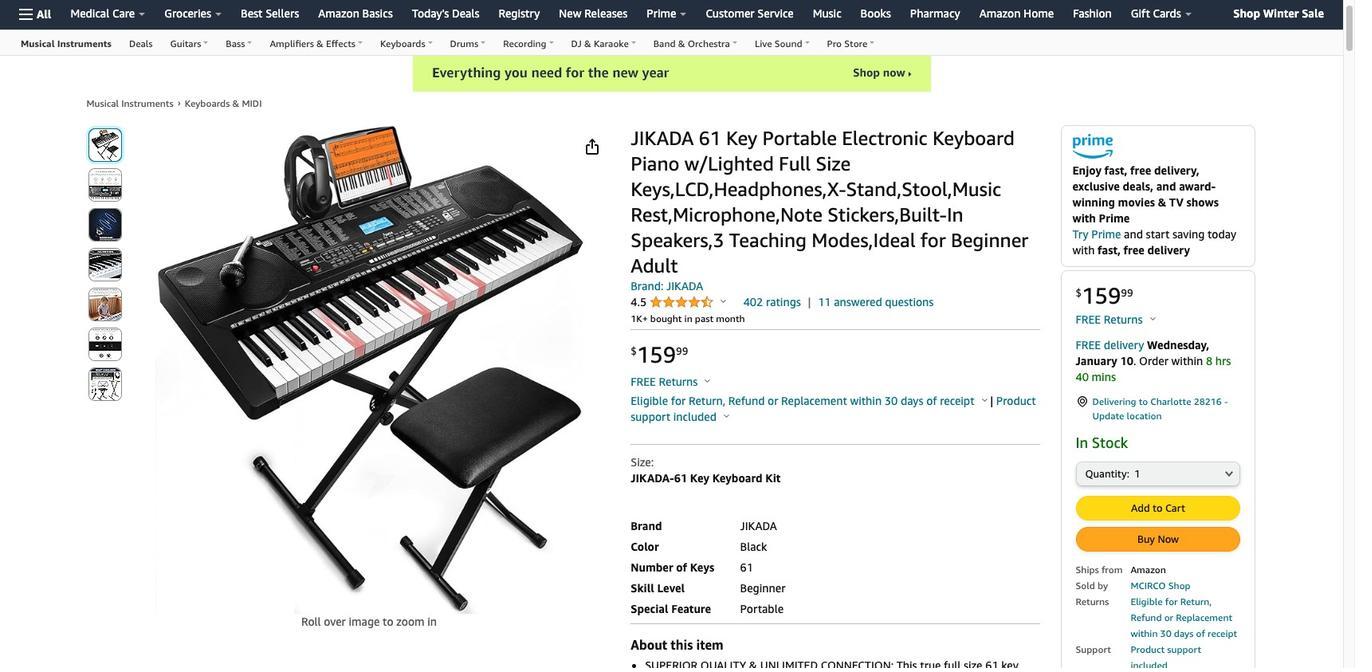 Task type: describe. For each thing, give the bounding box(es) containing it.
buy now
[[1138, 533, 1179, 546]]

1 horizontal spatial support
[[1168, 644, 1202, 656]]

1 vertical spatial free
[[1124, 243, 1145, 257]]

mcirco
[[1131, 580, 1166, 592]]

0 horizontal spatial in
[[428, 615, 437, 628]]

. order within
[[1134, 354, 1207, 368]]

sale
[[1302, 6, 1325, 20]]

10
[[1121, 354, 1134, 368]]

registry
[[499, 6, 540, 20]]

musical instruments link for guitars link
[[12, 30, 120, 55]]

1 vertical spatial jikada
[[667, 279, 704, 293]]

2 vertical spatial free
[[631, 375, 656, 388]]

& for band
[[678, 37, 685, 49]]

releases
[[585, 6, 628, 20]]

1 vertical spatial free
[[1076, 338, 1101, 352]]

popover image for returns
[[705, 379, 711, 383]]

in inside the jikada 61 key portable electronic keyboard piano w/lighted full size keys,lcd,headphones,x-stand,stool,music rest,microphone,note stickers,built-in speakers,3 teaching modes,ideal for beginner adult brand: jikada
[[947, 203, 964, 226]]

musical instruments link for keyboards & midi link
[[87, 97, 174, 109]]

1 horizontal spatial 99
[[1121, 286, 1134, 299]]

0 vertical spatial within
[[1172, 354, 1204, 368]]

with inside and start saving today with
[[1073, 243, 1095, 257]]

black
[[740, 540, 767, 554]]

brand
[[631, 519, 662, 533]]

live
[[755, 37, 772, 49]]

new releases
[[559, 6, 628, 20]]

add
[[1132, 502, 1150, 515]]

color
[[631, 540, 659, 554]]

Buy Now submit
[[1077, 528, 1240, 551]]

musical instruments
[[21, 37, 112, 49]]

roll over image to zoom in
[[301, 615, 437, 628]]

of for eligible for return, refund or replacement within 30 days of receipt
[[927, 394, 937, 407]]

to for add
[[1153, 502, 1163, 515]]

now
[[1158, 533, 1179, 546]]

1 vertical spatial beginner
[[740, 581, 786, 595]]

feature
[[672, 602, 711, 616]]

returns for the left free returns button
[[659, 375, 698, 388]]

1 vertical spatial of
[[676, 561, 687, 574]]

amazon for amazon home
[[980, 6, 1021, 20]]

1 vertical spatial prime
[[1099, 212, 1130, 225]]

try
[[1073, 228, 1089, 241]]

within for eligible for return, refund or replacement within 30 days of receipt
[[850, 394, 882, 407]]

w/lighted
[[685, 152, 774, 175]]

and start saving today with
[[1073, 228, 1237, 257]]

books
[[861, 6, 891, 20]]

dropdown image
[[1225, 471, 1233, 477]]

prime inside prime link
[[647, 6, 677, 20]]

update
[[1093, 410, 1125, 422]]

questions
[[885, 295, 934, 309]]

amazon inside ships from amazon sold by
[[1131, 564, 1166, 576]]

0 horizontal spatial delivery
[[1104, 338, 1145, 352]]

customer
[[706, 6, 755, 20]]

1 vertical spatial product
[[1131, 644, 1165, 656]]

8 hrs 40 mins
[[1076, 354, 1232, 384]]

or for eligible for return, refund or replacement within 30 days of receipt support
[[1165, 612, 1174, 624]]

charlotte
[[1151, 396, 1192, 408]]

movies
[[1118, 196, 1155, 209]]

number of keys
[[631, 561, 715, 574]]

1 vertical spatial fast,
[[1098, 243, 1121, 257]]

0 horizontal spatial product support included
[[631, 394, 1036, 423]]

delivery,
[[1155, 164, 1200, 177]]

returns for right free returns button
[[1104, 313, 1143, 326]]

basics
[[363, 6, 393, 20]]

delivering to charlotte 28216 - update location
[[1093, 396, 1229, 422]]

ratings
[[766, 295, 801, 309]]

0 horizontal spatial included
[[674, 410, 717, 423]]

jikada 61 key portable electronic keyboard piano w/lighted full size keys,lcd,headphones,x-stand,stool,music rest,microphone,note stickers,built-in speakers,3 teaching modes,ideal for beginner adult brand: jikada
[[631, 127, 1029, 293]]

instruments for musical instruments › keyboards & midi
[[121, 97, 174, 109]]

popover image for support
[[724, 414, 730, 418]]

within for eligible for return, refund or replacement within 30 days of receipt support
[[1131, 628, 1158, 640]]

try prime link
[[1073, 228, 1121, 241]]

piano
[[631, 152, 680, 175]]

skill
[[631, 581, 655, 595]]

amplifiers & effects link
[[261, 30, 372, 55]]

for for eligible for return, refund or replacement within 30 days of receipt
[[671, 394, 686, 407]]

gift cards
[[1131, 6, 1182, 20]]

popover image inside 4.5 button
[[721, 299, 726, 303]]

0 vertical spatial free
[[1076, 313, 1101, 326]]

amazon basics
[[318, 6, 393, 20]]

0 horizontal spatial $
[[631, 345, 637, 357]]

full
[[779, 152, 811, 175]]

4.5 button
[[631, 295, 726, 310]]

0 horizontal spatial support
[[631, 410, 671, 423]]

enjoy
[[1073, 164, 1102, 177]]

402
[[744, 295, 763, 309]]

0 vertical spatial product
[[997, 394, 1036, 407]]

or for eligible for return, refund or replacement within 30 days of receipt
[[768, 394, 779, 407]]

& for dj
[[584, 37, 591, 49]]

size
[[816, 152, 851, 175]]

1 horizontal spatial product support included
[[1131, 644, 1202, 668]]

groceries link
[[155, 2, 231, 25]]

for for eligible for return, refund or replacement within 30 days of receipt support
[[1166, 596, 1178, 608]]

amazon home
[[980, 6, 1054, 20]]

jikada for jikada 61 key portable electronic keyboard piano w/lighted full size keys,lcd,headphones,x-stand,stool,music rest,microphone,note stickers,built-in speakers,3 teaching modes,ideal for beginner adult brand: jikada
[[631, 127, 694, 149]]

special feature
[[631, 602, 711, 616]]

skill level
[[631, 581, 685, 595]]

fashion
[[1073, 6, 1112, 20]]

& for amplifiers
[[317, 37, 324, 49]]

receipt for eligible for return, refund or replacement within 30 days of receipt
[[940, 394, 975, 407]]

fast, free delivery
[[1098, 243, 1191, 257]]

wednesday, january 10
[[1076, 338, 1210, 368]]

teaching
[[730, 229, 807, 251]]

medical care link
[[61, 0, 155, 30]]

1 horizontal spatial $
[[1076, 286, 1082, 299]]

store
[[845, 37, 868, 49]]

deals link
[[120, 30, 161, 55]]

0 horizontal spatial product support included button
[[631, 394, 1036, 423]]

location
[[1127, 410, 1162, 422]]

stand,stool,music
[[846, 178, 1002, 200]]

key inside the size: jikada-61 key keyboard kit
[[690, 471, 710, 485]]

cards
[[1153, 6, 1182, 20]]

61 inside the jikada 61 key portable electronic keyboard piano w/lighted full size keys,lcd,headphones,x-stand,stool,music rest,microphone,note stickers,built-in speakers,3 teaching modes,ideal for beginner adult brand: jikada
[[699, 127, 721, 149]]

bass
[[226, 37, 245, 49]]

& inside enjoy fast, free delivery, exclusive deals, and award- winning movies & tv shows with prime try prime
[[1158, 196, 1167, 209]]

quantity:
[[1086, 468, 1130, 480]]

| for | 11 answered questions 1k+ bought in past month
[[808, 295, 811, 309]]

size:
[[631, 455, 654, 469]]

eligible for eligible for return, refund or replacement within 30 days of receipt support
[[1131, 596, 1163, 608]]

keyboards inside musical instruments › keyboards & midi
[[185, 97, 230, 109]]

shop inside mcirco shop returns
[[1169, 580, 1191, 592]]

stickers,built-
[[828, 203, 947, 226]]

jikada 61 key portable electronic keyboard piano w/lighted full size keys,lcd,headphones,x-stand,stool,music rest,microphone,note stickers,built-in speakers,3 teaching modes,ideal for beginner adult image
[[156, 125, 583, 614]]

today's deals link
[[402, 2, 489, 25]]

eligible for return, refund or replacement within 30 days of receipt
[[631, 394, 978, 407]]

| for |
[[991, 394, 997, 407]]

keys,lcd,headphones,x-
[[631, 178, 846, 200]]

1 vertical spatial in
[[1076, 434, 1089, 452]]

pro store link
[[819, 30, 884, 55]]

today's
[[412, 6, 449, 20]]

answered
[[834, 295, 882, 309]]

sound
[[775, 37, 803, 49]]

11
[[818, 295, 831, 309]]

with inside enjoy fast, free delivery, exclusive deals, and award- winning movies & tv shows with prime try prime
[[1073, 212, 1096, 225]]

effects
[[326, 37, 356, 49]]

refund for eligible for return, refund or replacement within 30 days of receipt support
[[1131, 612, 1162, 624]]

2 vertical spatial 61
[[740, 561, 754, 574]]

shows
[[1187, 196, 1219, 209]]

& inside musical instruments › keyboards & midi
[[232, 97, 239, 109]]

2 vertical spatial to
[[383, 615, 394, 628]]

start
[[1146, 228, 1170, 241]]

deals inside 'link'
[[452, 6, 480, 20]]

1 horizontal spatial eligible for return, refund or replacement within 30 days of receipt button
[[1131, 594, 1238, 640]]

zoom
[[397, 615, 425, 628]]

portable inside the jikada 61 key portable electronic keyboard piano w/lighted full size keys,lcd,headphones,x-stand,stool,music rest,microphone,note stickers,built-in speakers,3 teaching modes,ideal for beginner adult brand: jikada
[[763, 127, 837, 149]]

musical for musical instruments › keyboards & midi
[[87, 97, 119, 109]]

0 vertical spatial 159
[[1082, 283, 1121, 309]]

0 horizontal spatial 99
[[676, 345, 688, 357]]

pharmacy
[[911, 6, 961, 20]]

0 vertical spatial delivery
[[1148, 243, 1191, 257]]

free delivery
[[1076, 338, 1145, 352]]

30 for eligible for return, refund or replacement within 30 days of receipt support
[[1161, 628, 1172, 640]]

0 horizontal spatial 159
[[637, 341, 676, 368]]



Task type: vqa. For each thing, say whether or not it's contained in the screenshot.
page.
no



Task type: locate. For each thing, give the bounding box(es) containing it.
0 horizontal spatial within
[[850, 394, 882, 407]]

shop inside navigation navigation
[[1234, 6, 1261, 20]]

to up location
[[1139, 396, 1148, 408]]

$ 159 99 down bought at the top
[[631, 341, 688, 368]]

keyboard up stand,stool,music
[[933, 127, 1015, 149]]

.
[[1134, 354, 1137, 368]]

delivery up 10
[[1104, 338, 1145, 352]]

enjoy fast, free delivery, exclusive deals, and award- winning movies & tv shows with prime try prime
[[1073, 164, 1219, 241]]

instruments for musical instruments
[[57, 37, 112, 49]]

prime up the try prime link
[[1099, 212, 1130, 225]]

keyboards inside navigation navigation
[[380, 37, 425, 49]]

instruments left ›
[[121, 97, 174, 109]]

free returns down bought at the top
[[631, 375, 701, 388]]

and up fast, free delivery
[[1124, 228, 1143, 241]]

1 horizontal spatial 30
[[1161, 628, 1172, 640]]

popover image for returns
[[1150, 317, 1156, 321]]

free up january
[[1076, 338, 1101, 352]]

1k+
[[631, 313, 648, 325]]

jikada for jikada
[[740, 519, 777, 533]]

›
[[178, 96, 181, 108]]

1 vertical spatial included
[[1131, 660, 1168, 668]]

0 horizontal spatial musical
[[21, 37, 55, 49]]

included down eligible for return, refund or replacement within 30 days of receipt support
[[1131, 660, 1168, 668]]

buy
[[1138, 533, 1155, 546]]

$ down try
[[1076, 286, 1082, 299]]

prime right try
[[1092, 228, 1121, 241]]

support up size:
[[631, 410, 671, 423]]

free returns button down bought at the top
[[631, 374, 711, 390]]

receipt for eligible for return, refund or replacement within 30 days of receipt support
[[1208, 628, 1238, 640]]

shop right mcirco at bottom right
[[1169, 580, 1191, 592]]

keyboard left kit
[[713, 471, 763, 485]]

keyboards down basics
[[380, 37, 425, 49]]

2 horizontal spatial popover image
[[982, 398, 988, 402]]

included
[[674, 410, 717, 423], [1131, 660, 1168, 668]]

1 horizontal spatial beginner
[[951, 229, 1029, 251]]

keyboards & midi link
[[185, 97, 262, 109]]

1 vertical spatial instruments
[[121, 97, 174, 109]]

fast,
[[1105, 164, 1128, 177], [1098, 243, 1121, 257]]

shop winter sale link
[[1228, 3, 1331, 24]]

popover image up the size: jikada-61 key keyboard kit
[[724, 414, 730, 418]]

0 horizontal spatial of
[[676, 561, 687, 574]]

returns down bought at the top
[[659, 375, 698, 388]]

refund
[[729, 394, 765, 407], [1131, 612, 1162, 624]]

delivering to charlotte 28216 - update location link
[[1076, 395, 1240, 424]]

key inside the jikada 61 key portable electronic keyboard piano w/lighted full size keys,lcd,headphones,x-stand,stool,music rest,microphone,note stickers,built-in speakers,3 teaching modes,ideal for beginner adult brand: jikada
[[726, 127, 758, 149]]

in inside | 11 answered questions 1k+ bought in past month
[[685, 313, 693, 325]]

jikada up piano
[[631, 127, 694, 149]]

1 vertical spatial days
[[1174, 628, 1194, 640]]

portable down black
[[740, 602, 784, 616]]

0 vertical spatial replacement
[[782, 394, 847, 407]]

1 vertical spatial keyboards
[[185, 97, 230, 109]]

free returns button up free delivery
[[1076, 312, 1156, 328]]

refund inside eligible for return, refund or replacement within 30 days of receipt support
[[1131, 612, 1162, 624]]

0 horizontal spatial deals
[[129, 37, 153, 49]]

1 horizontal spatial to
[[1139, 396, 1148, 408]]

jikada up 4.5 button
[[667, 279, 704, 293]]

in right zoom
[[428, 615, 437, 628]]

deals down care
[[129, 37, 153, 49]]

&
[[317, 37, 324, 49], [584, 37, 591, 49], [678, 37, 685, 49], [232, 97, 239, 109], [1158, 196, 1167, 209]]

within
[[1172, 354, 1204, 368], [850, 394, 882, 407], [1131, 628, 1158, 640]]

1 vertical spatial $ 159 99
[[631, 341, 688, 368]]

musical instruments link
[[12, 30, 120, 55], [87, 97, 174, 109]]

1 horizontal spatial free returns button
[[1076, 312, 1156, 328]]

0 vertical spatial keyboards
[[380, 37, 425, 49]]

1 horizontal spatial instruments
[[121, 97, 174, 109]]

-
[[1225, 396, 1229, 408]]

& left midi
[[232, 97, 239, 109]]

0 vertical spatial beginner
[[951, 229, 1029, 251]]

None submit
[[89, 129, 121, 161], [89, 169, 121, 201], [89, 209, 121, 241], [89, 249, 121, 281], [89, 289, 121, 321], [89, 329, 121, 360], [89, 368, 121, 400], [89, 129, 121, 161], [89, 169, 121, 201], [89, 209, 121, 241], [89, 249, 121, 281], [89, 289, 121, 321], [89, 329, 121, 360], [89, 368, 121, 400]]

returns down sold
[[1076, 596, 1109, 608]]

fast, inside enjoy fast, free delivery, exclusive deals, and award- winning movies & tv shows with prime try prime
[[1105, 164, 1128, 177]]

& right band
[[678, 37, 685, 49]]

shop left the "winter"
[[1234, 6, 1261, 20]]

2 vertical spatial for
[[1166, 596, 1178, 608]]

prime
[[647, 6, 677, 20], [1099, 212, 1130, 225], [1092, 228, 1121, 241]]

days for eligible for return, refund or replacement within 30 days of receipt support
[[1174, 628, 1194, 640]]

saving
[[1173, 228, 1205, 241]]

1 horizontal spatial included
[[1131, 660, 1168, 668]]

1 horizontal spatial in
[[685, 313, 693, 325]]

popover image inside free returns button
[[1150, 317, 1156, 321]]

free returns up free delivery
[[1076, 313, 1146, 326]]

4.5
[[631, 295, 650, 309]]

0 horizontal spatial eligible for return, refund or replacement within 30 days of receipt button
[[631, 394, 988, 407]]

2 vertical spatial of
[[1197, 628, 1206, 640]]

0 vertical spatial free
[[1131, 164, 1152, 177]]

& left the tv
[[1158, 196, 1167, 209]]

winter
[[1264, 6, 1299, 20]]

medical
[[71, 6, 109, 20]]

1 horizontal spatial within
[[1131, 628, 1158, 640]]

1 vertical spatial to
[[1153, 502, 1163, 515]]

with
[[1073, 212, 1096, 225], [1073, 243, 1095, 257]]

past
[[695, 313, 714, 325]]

size: jikada-61 key keyboard kit
[[631, 455, 781, 485]]

electronic
[[842, 127, 928, 149]]

2 horizontal spatial within
[[1172, 354, 1204, 368]]

karaoke
[[594, 37, 629, 49]]

1 vertical spatial free returns
[[631, 375, 701, 388]]

1 horizontal spatial receipt
[[1208, 628, 1238, 640]]

popover image for for
[[982, 398, 988, 402]]

1 horizontal spatial musical
[[87, 97, 119, 109]]

1 horizontal spatial for
[[921, 229, 946, 251]]

0 horizontal spatial beginner
[[740, 581, 786, 595]]

1 horizontal spatial replacement
[[1176, 612, 1233, 624]]

for inside eligible for return, refund or replacement within 30 days of receipt support
[[1166, 596, 1178, 608]]

all button
[[12, 0, 59, 30]]

in stock
[[1076, 434, 1128, 452]]

| inside | 11 answered questions 1k+ bought in past month
[[808, 295, 811, 309]]

midi
[[242, 97, 262, 109]]

402 ratings link
[[744, 295, 801, 309]]

0 vertical spatial popover image
[[1150, 317, 1156, 321]]

return, down 'mcirco shop' link
[[1181, 596, 1212, 608]]

0 vertical spatial to
[[1139, 396, 1148, 408]]

keyboard inside the size: jikada-61 key keyboard kit
[[713, 471, 763, 485]]

quantity: 1
[[1086, 468, 1141, 480]]

in left past
[[685, 313, 693, 325]]

$
[[1076, 286, 1082, 299], [631, 345, 637, 357]]

replacement for eligible for return, refund or replacement within 30 days of receipt
[[782, 394, 847, 407]]

0 vertical spatial for
[[921, 229, 946, 251]]

amazon up the effects
[[318, 6, 360, 20]]

1 vertical spatial free returns button
[[631, 374, 711, 390]]

0 vertical spatial instruments
[[57, 37, 112, 49]]

musical inside navigation navigation
[[21, 37, 55, 49]]

1 horizontal spatial keyboard
[[933, 127, 1015, 149]]

to left zoom
[[383, 615, 394, 628]]

0 vertical spatial receipt
[[940, 394, 975, 407]]

popover image up 'wednesday, january 10' on the bottom right of page
[[1150, 317, 1156, 321]]

sellers
[[266, 6, 299, 20]]

402 ratings
[[744, 295, 801, 309]]

free returns for right free returns button
[[1076, 313, 1146, 326]]

1 vertical spatial 61
[[674, 471, 687, 485]]

free down movies
[[1124, 243, 1145, 257]]

service
[[758, 6, 794, 20]]

bass link
[[217, 30, 261, 55]]

amazon up mcirco at bottom right
[[1131, 564, 1166, 576]]

returns up free delivery
[[1104, 313, 1143, 326]]

free delivery link
[[1076, 338, 1145, 352]]

1 horizontal spatial refund
[[1131, 612, 1162, 624]]

$ down 1k+
[[631, 345, 637, 357]]

replacement inside eligible for return, refund or replacement within 30 days of receipt support
[[1176, 612, 1233, 624]]

musical instruments link down all
[[12, 30, 120, 55]]

1 vertical spatial with
[[1073, 243, 1095, 257]]

2 vertical spatial popover image
[[982, 398, 988, 402]]

99 down bought at the top
[[676, 345, 688, 357]]

jikada up black
[[740, 519, 777, 533]]

1 horizontal spatial free returns
[[1076, 313, 1146, 326]]

music
[[813, 6, 842, 20]]

0 vertical spatial eligible for return, refund or replacement within 30 days of receipt button
[[631, 394, 988, 407]]

today
[[1208, 228, 1237, 241]]

1 vertical spatial |
[[991, 394, 997, 407]]

for up the size: jikada-61 key keyboard kit
[[671, 394, 686, 407]]

gift
[[1131, 6, 1151, 20]]

orchestra
[[688, 37, 730, 49]]

for inside the jikada 61 key portable electronic keyboard piano w/lighted full size keys,lcd,headphones,x-stand,stool,music rest,microphone,note stickers,built-in speakers,3 teaching modes,ideal for beginner adult brand: jikada
[[921, 229, 946, 251]]

delivery down start
[[1148, 243, 1191, 257]]

musical down musical instruments
[[87, 97, 119, 109]]

live sound
[[755, 37, 803, 49]]

adult
[[631, 254, 678, 277]]

included up the size: jikada-61 key keyboard kit
[[674, 410, 717, 423]]

2 horizontal spatial to
[[1153, 502, 1163, 515]]

0 vertical spatial or
[[768, 394, 779, 407]]

eligible inside eligible for return, refund or replacement within 30 days of receipt support
[[1131, 596, 1163, 608]]

product
[[997, 394, 1036, 407], [1131, 644, 1165, 656]]

0 horizontal spatial free returns button
[[631, 374, 711, 390]]

eligible for return, refund or replacement within 30 days of receipt button
[[631, 394, 988, 407], [1131, 594, 1238, 640]]

and inside and start saving today with
[[1124, 228, 1143, 241]]

free inside enjoy fast, free delivery, exclusive deals, and award- winning movies & tv shows with prime try prime
[[1131, 164, 1152, 177]]

popover image
[[1150, 317, 1156, 321], [724, 414, 730, 418]]

keyboard
[[933, 127, 1015, 149], [713, 471, 763, 485]]

eligible
[[631, 394, 668, 407], [1131, 596, 1163, 608]]

band & orchestra link
[[645, 30, 746, 55]]

1 horizontal spatial in
[[1076, 434, 1089, 452]]

2 vertical spatial returns
[[1076, 596, 1109, 608]]

& left the effects
[[317, 37, 324, 49]]

days inside eligible for return, refund or replacement within 30 days of receipt support
[[1174, 628, 1194, 640]]

0 horizontal spatial receipt
[[940, 394, 975, 407]]

mcirco shop link
[[1131, 580, 1191, 592]]

30 for eligible for return, refund or replacement within 30 days of receipt
[[885, 394, 898, 407]]

jikada-
[[631, 471, 674, 485]]

of inside eligible for return, refund or replacement within 30 days of receipt support
[[1197, 628, 1206, 640]]

gift cards link
[[1122, 2, 1202, 25]]

wednesday,
[[1147, 338, 1210, 352]]

returns
[[1104, 313, 1143, 326], [659, 375, 698, 388], [1076, 596, 1109, 608]]

& inside dj & karaoke link
[[584, 37, 591, 49]]

1 horizontal spatial delivery
[[1148, 243, 1191, 257]]

return, for eligible for return, refund or replacement within 30 days of receipt support
[[1181, 596, 1212, 608]]

0 vertical spatial musical
[[21, 37, 55, 49]]

key right 'jikada-' at the bottom left of the page
[[690, 471, 710, 485]]

portable up full
[[763, 127, 837, 149]]

pro
[[827, 37, 842, 49]]

0 vertical spatial in
[[685, 313, 693, 325]]

0 vertical spatial fast,
[[1105, 164, 1128, 177]]

1 horizontal spatial product support included button
[[1131, 642, 1202, 668]]

free returns button
[[1076, 312, 1156, 328], [631, 374, 711, 390]]

replacement for eligible for return, refund or replacement within 30 days of receipt support
[[1176, 612, 1233, 624]]

dj
[[571, 37, 582, 49]]

0 vertical spatial shop
[[1234, 6, 1261, 20]]

1 vertical spatial return,
[[1181, 596, 1212, 608]]

free up free delivery link
[[1076, 313, 1101, 326]]

musical down all button
[[21, 37, 55, 49]]

receipt
[[940, 394, 975, 407], [1208, 628, 1238, 640]]

fast, up exclusive
[[1105, 164, 1128, 177]]

this
[[671, 637, 693, 653]]

eligible down mcirco at bottom right
[[1131, 596, 1163, 608]]

30 inside eligible for return, refund or replacement within 30 days of receipt support
[[1161, 628, 1172, 640]]

amazon basics link
[[309, 2, 402, 25]]

by
[[1098, 580, 1108, 592]]

2 with from the top
[[1073, 243, 1095, 257]]

1 vertical spatial $
[[631, 345, 637, 357]]

registry link
[[489, 2, 550, 25]]

instruments inside musical instruments › keyboards & midi
[[121, 97, 174, 109]]

return, for eligible for return, refund or replacement within 30 days of receipt
[[689, 394, 726, 407]]

returns inside mcirco shop returns
[[1076, 596, 1109, 608]]

2 vertical spatial jikada
[[740, 519, 777, 533]]

instruments down medical on the top left
[[57, 37, 112, 49]]

61 inside the size: jikada-61 key keyboard kit
[[674, 471, 687, 485]]

receipt inside eligible for return, refund or replacement within 30 days of receipt support
[[1208, 628, 1238, 640]]

0 vertical spatial jikada
[[631, 127, 694, 149]]

of for eligible for return, refund or replacement within 30 days of receipt support
[[1197, 628, 1206, 640]]

special
[[631, 602, 669, 616]]

0 horizontal spatial for
[[671, 394, 686, 407]]

1 vertical spatial and
[[1124, 228, 1143, 241]]

0 horizontal spatial and
[[1124, 228, 1143, 241]]

return, up the size: jikada-61 key keyboard kit
[[689, 394, 726, 407]]

support
[[1076, 644, 1111, 656]]

$ 159 99 up free delivery
[[1076, 283, 1134, 309]]

keyboards right ›
[[185, 97, 230, 109]]

january
[[1076, 354, 1118, 368]]

beginner inside the jikada 61 key portable electronic keyboard piano w/lighted full size keys,lcd,headphones,x-stand,stool,music rest,microphone,note stickers,built-in speakers,3 teaching modes,ideal for beginner adult brand: jikada
[[951, 229, 1029, 251]]

with down try
[[1073, 243, 1095, 257]]

key up the w/lighted
[[726, 127, 758, 149]]

Add to Cart button
[[1077, 497, 1240, 520]]

1 horizontal spatial key
[[726, 127, 758, 149]]

0 horizontal spatial |
[[808, 295, 811, 309]]

days
[[901, 394, 924, 407], [1174, 628, 1194, 640]]

1 vertical spatial 159
[[637, 341, 676, 368]]

and inside enjoy fast, free delivery, exclusive deals, and award- winning movies & tv shows with prime try prime
[[1157, 180, 1177, 193]]

free returns for the left free returns button
[[631, 375, 701, 388]]

recording
[[503, 37, 547, 49]]

0 vertical spatial free returns button
[[1076, 312, 1156, 328]]

level
[[657, 581, 685, 595]]

keyboard inside the jikada 61 key portable electronic keyboard piano w/lighted full size keys,lcd,headphones,x-stand,stool,music rest,microphone,note stickers,built-in speakers,3 teaching modes,ideal for beginner adult brand: jikada
[[933, 127, 1015, 149]]

to inside delivering to charlotte 28216 - update location
[[1139, 396, 1148, 408]]

0 vertical spatial days
[[901, 394, 924, 407]]

0 horizontal spatial keyboards
[[185, 97, 230, 109]]

musical for musical instruments
[[21, 37, 55, 49]]

1 vertical spatial shop
[[1169, 580, 1191, 592]]

amazon for amazon basics
[[318, 6, 360, 20]]

0 vertical spatial 99
[[1121, 286, 1134, 299]]

popover image
[[721, 299, 726, 303], [705, 379, 711, 383], [982, 398, 988, 402]]

1 vertical spatial support
[[1168, 644, 1202, 656]]

eligible up size:
[[631, 394, 668, 407]]

customer service link
[[696, 2, 804, 25]]

0 vertical spatial deals
[[452, 6, 480, 20]]

support down 'mcirco shop' link
[[1168, 644, 1202, 656]]

modes,ideal
[[812, 229, 916, 251]]

eligible for eligible for return, refund or replacement within 30 days of receipt
[[631, 394, 668, 407]]

& inside band & orchestra link
[[678, 37, 685, 49]]

to right add
[[1153, 502, 1163, 515]]

band
[[654, 37, 676, 49]]

for down stand,stool,music
[[921, 229, 946, 251]]

1 horizontal spatial eligible
[[1131, 596, 1163, 608]]

amazon prime logo image
[[1073, 134, 1113, 163]]

mcirco shop returns
[[1076, 580, 1191, 608]]

recording link
[[495, 30, 563, 55]]

amazon left the home
[[980, 6, 1021, 20]]

free returns
[[1076, 313, 1146, 326], [631, 375, 701, 388]]

refund for eligible for return, refund or replacement within 30 days of receipt
[[729, 394, 765, 407]]

2 horizontal spatial of
[[1197, 628, 1206, 640]]

pharmacy link
[[901, 2, 970, 25]]

everything you need for the new year image
[[413, 56, 931, 92]]

to for delivering
[[1139, 396, 1148, 408]]

1
[[1135, 468, 1141, 480]]

prime up band
[[647, 6, 677, 20]]

1 vertical spatial portable
[[740, 602, 784, 616]]

books link
[[851, 2, 901, 25]]

1 horizontal spatial return,
[[1181, 596, 1212, 608]]

or inside eligible for return, refund or replacement within 30 days of receipt support
[[1165, 612, 1174, 624]]

with up try
[[1073, 212, 1096, 225]]

fast, down the try prime link
[[1098, 243, 1121, 257]]

amazon inside amazon basics link
[[318, 6, 360, 20]]

all
[[37, 7, 51, 20]]

1 with from the top
[[1073, 212, 1096, 225]]

medical care
[[71, 6, 135, 20]]

or down 'mcirco shop' link
[[1165, 612, 1174, 624]]

or up kit
[[768, 394, 779, 407]]

0 horizontal spatial eligible
[[631, 394, 668, 407]]

in left stock
[[1076, 434, 1089, 452]]

0 horizontal spatial or
[[768, 394, 779, 407]]

in down stand,stool,music
[[947, 203, 964, 226]]

free up 'deals,' at right
[[1131, 164, 1152, 177]]

0 vertical spatial and
[[1157, 180, 1177, 193]]

1 horizontal spatial days
[[1174, 628, 1194, 640]]

0 horizontal spatial free returns
[[631, 375, 701, 388]]

return, inside eligible for return, refund or replacement within 30 days of receipt support
[[1181, 596, 1212, 608]]

0 vertical spatial product support included
[[631, 394, 1036, 423]]

musical instruments link left ›
[[87, 97, 174, 109]]

guitars link
[[161, 30, 217, 55]]

0 vertical spatial $ 159 99
[[1076, 283, 1134, 309]]

free down 1k+
[[631, 375, 656, 388]]

navigation navigation
[[0, 0, 1356, 668]]

popover image inside free returns button
[[705, 379, 711, 383]]

deals up the drums link
[[452, 6, 480, 20]]

2 vertical spatial prime
[[1092, 228, 1121, 241]]

within inside eligible for return, refund or replacement within 30 days of receipt support
[[1131, 628, 1158, 640]]

instruments inside musical instruments link
[[57, 37, 112, 49]]

for down 'mcirco shop' link
[[1166, 596, 1178, 608]]

& right dj on the top left of page
[[584, 37, 591, 49]]

days for eligible for return, refund or replacement within 30 days of receipt
[[901, 394, 924, 407]]

& inside amplifiers & effects link
[[317, 37, 324, 49]]

guitars
[[170, 37, 201, 49]]

0 horizontal spatial replacement
[[782, 394, 847, 407]]

159 up free delivery link
[[1082, 283, 1121, 309]]

stock
[[1092, 434, 1128, 452]]

musical inside musical instruments › keyboards & midi
[[87, 97, 119, 109]]

amazon inside amazon home link
[[980, 6, 1021, 20]]

1 vertical spatial product support included
[[1131, 644, 1202, 668]]

0 vertical spatial support
[[631, 410, 671, 423]]

amplifiers
[[270, 37, 314, 49]]

99 down fast, free delivery
[[1121, 286, 1134, 299]]

for
[[921, 229, 946, 251], [671, 394, 686, 407], [1166, 596, 1178, 608]]

kit
[[766, 471, 781, 485]]

159 down bought at the top
[[637, 341, 676, 368]]

and up the tv
[[1157, 180, 1177, 193]]



